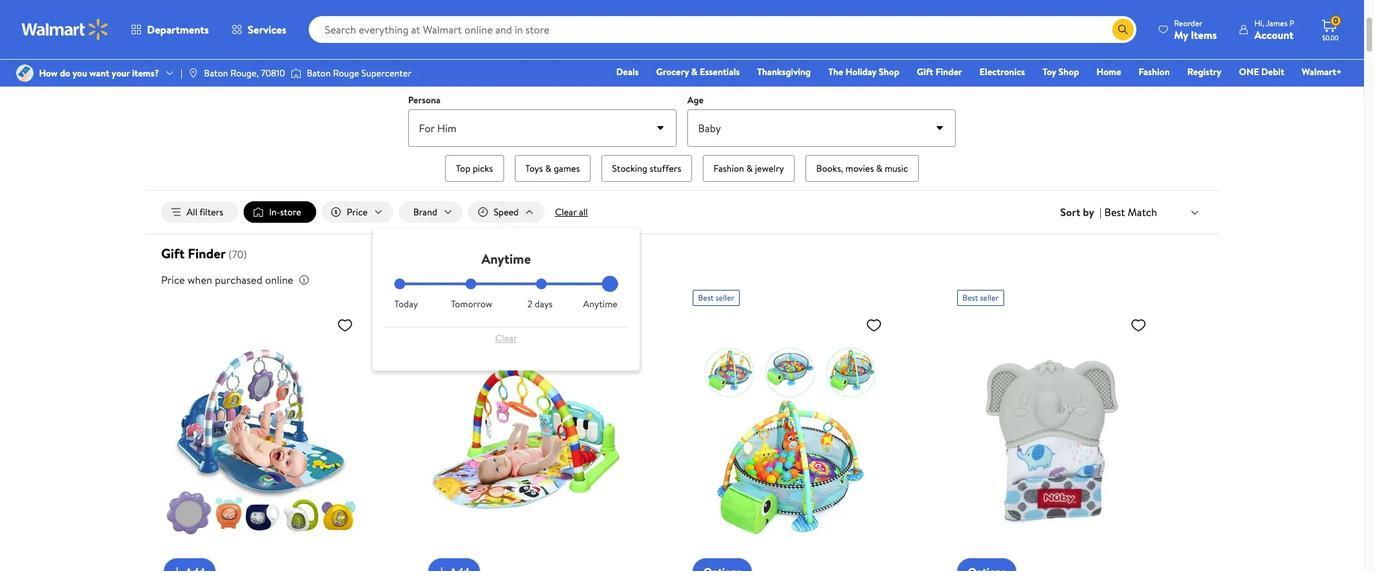 Task type: vqa. For each thing, say whether or not it's contained in the screenshot.
the middle Best
yes



Task type: locate. For each thing, give the bounding box(es) containing it.
add to cart image
[[169, 564, 185, 571]]

add to cart image
[[434, 564, 450, 571]]

seller
[[716, 292, 734, 304], [980, 292, 999, 304]]

| inside sort and filter section element
[[1100, 205, 1102, 220]]

gift for gift finder
[[917, 65, 933, 79]]

sort and filter section element
[[145, 191, 1219, 234]]

they
[[670, 11, 693, 28]]

services button
[[220, 13, 298, 46]]

finder up when
[[188, 244, 226, 263]]

gift for gift finder (70)
[[161, 244, 185, 263]]

1 horizontal spatial clear
[[555, 205, 577, 219]]

0 vertical spatial price
[[347, 205, 368, 219]]

want
[[89, 66, 109, 80]]

nuby happy hands teething mitten for babies, gray elephant design image
[[957, 312, 1152, 571]]

1 horizontal spatial  image
[[291, 66, 301, 80]]

0 vertical spatial clear
[[555, 205, 577, 219]]

books, movies & music
[[816, 162, 908, 175]]

1 horizontal spatial gift
[[917, 65, 933, 79]]

tomorrow
[[451, 297, 492, 311]]

2 days
[[528, 297, 553, 311]]

gift finder (70)
[[161, 244, 247, 263]]

add to favorites list, gymax baby kick & play piano gym activity play mat for sit lay down infant tummy time image
[[602, 317, 618, 334]]

clear for clear all
[[555, 205, 577, 219]]

your
[[112, 66, 130, 80]]

0 horizontal spatial anytime
[[482, 250, 531, 268]]

0 horizontal spatial shop
[[879, 65, 900, 79]]

baton
[[204, 66, 228, 80], [307, 66, 331, 80]]

finder left electronics
[[936, 65, 962, 79]]

& for grocery
[[691, 65, 698, 79]]

0 horizontal spatial  image
[[188, 68, 199, 79]]

toys & games
[[525, 162, 580, 175]]

fashion & jewelry list item
[[700, 152, 798, 185]]

price left when
[[161, 273, 185, 287]]

price right store
[[347, 205, 368, 219]]

2 baton from the left
[[307, 66, 331, 80]]

1 horizontal spatial best seller
[[963, 292, 999, 304]]

top
[[456, 162, 471, 175]]

|
[[181, 66, 183, 80], [1100, 205, 1102, 220]]

electronics
[[980, 65, 1025, 79]]

search icon image
[[1118, 24, 1129, 35]]

1 horizontal spatial fashion
[[1139, 65, 1170, 79]]

clear down how fast do you want your order? "option group"
[[495, 332, 517, 345]]

1 vertical spatial price
[[161, 273, 185, 287]]

account
[[1255, 27, 1294, 42]]

1 best seller from the left
[[698, 292, 734, 304]]

1 seller from the left
[[716, 292, 734, 304]]

2 horizontal spatial best
[[1105, 205, 1125, 219]]

fashion & jewelry
[[714, 162, 784, 175]]

finder inside gift finder link
[[936, 65, 962, 79]]

None radio
[[536, 279, 547, 289]]

group
[[193, 152, 1171, 185]]

in-store button
[[244, 201, 316, 223]]

& left jewelry
[[747, 162, 753, 175]]

0 vertical spatial finder
[[936, 65, 962, 79]]

sort by |
[[1061, 205, 1102, 220]]

1 horizontal spatial shop
[[1059, 65, 1079, 79]]

0 horizontal spatial price
[[161, 273, 185, 287]]

2
[[528, 297, 533, 311]]

movies
[[846, 162, 874, 175]]

reduced price
[[434, 292, 484, 304]]

price
[[347, 205, 368, 219], [161, 273, 185, 287]]

1 horizontal spatial finder
[[936, 65, 962, 79]]

clear left the all
[[555, 205, 577, 219]]

0 vertical spatial gift
[[917, 65, 933, 79]]

& left music
[[876, 162, 883, 175]]

0 horizontal spatial |
[[181, 66, 183, 80]]

Walmart Site-Wide search field
[[309, 16, 1137, 43]]

fashion inside fashion link
[[1139, 65, 1170, 79]]

grocery & essentials
[[656, 65, 740, 79]]

0 horizontal spatial best
[[698, 292, 714, 304]]

2 best seller from the left
[[963, 292, 999, 304]]

0 vertical spatial fashion
[[1139, 65, 1170, 79]]

get just what they want, for less. link
[[164, 0, 1200, 81]]

best
[[1105, 205, 1125, 219], [698, 292, 714, 304], [963, 292, 978, 304]]

anytime inside how fast do you want your order? "option group"
[[583, 297, 618, 311]]

fashion
[[1139, 65, 1170, 79], [714, 162, 744, 175]]

holiday gift finder image
[[164, 0, 1200, 80]]

best match
[[1105, 205, 1158, 219]]

shop
[[879, 65, 900, 79], [1059, 65, 1079, 79]]

finder
[[936, 65, 962, 79], [188, 244, 226, 263]]

for
[[727, 11, 742, 28]]

p
[[1290, 17, 1294, 29]]

books, movies & music button
[[806, 155, 919, 182]]

0 horizontal spatial seller
[[716, 292, 734, 304]]

you
[[73, 66, 87, 80]]

1 vertical spatial gift
[[161, 244, 185, 263]]

Today radio
[[394, 279, 405, 289]]

0 horizontal spatial finder
[[188, 244, 226, 263]]

toy shop link
[[1037, 64, 1085, 79]]

baton rouge supercenter
[[307, 66, 412, 80]]

one
[[1239, 65, 1259, 79]]

gift
[[917, 65, 933, 79], [161, 244, 185, 263]]

| right items?
[[181, 66, 183, 80]]

1 horizontal spatial best
[[963, 292, 978, 304]]

1 vertical spatial fashion
[[714, 162, 744, 175]]

0 horizontal spatial fashion
[[714, 162, 744, 175]]

how do you want your items?
[[39, 66, 159, 80]]

gift down all filters button
[[161, 244, 185, 263]]

1 horizontal spatial price
[[347, 205, 368, 219]]

 image
[[291, 66, 301, 80], [188, 68, 199, 79]]

shop right holiday
[[879, 65, 900, 79]]

baton left rouge,
[[204, 66, 228, 80]]

0 vertical spatial anytime
[[482, 250, 531, 268]]

deals
[[616, 65, 639, 79]]

the holiday shop link
[[822, 64, 906, 79]]

1 horizontal spatial anytime
[[583, 297, 618, 311]]

& for fashion
[[747, 162, 753, 175]]

2 shop from the left
[[1059, 65, 1079, 79]]

0 horizontal spatial best seller
[[698, 292, 734, 304]]

registry
[[1188, 65, 1222, 79]]

2 seller from the left
[[980, 292, 999, 304]]

0 horizontal spatial baton
[[204, 66, 228, 80]]

& right toys on the top of the page
[[545, 162, 552, 175]]

price for price when purchased online
[[161, 273, 185, 287]]

0 horizontal spatial gift
[[161, 244, 185, 263]]

1 horizontal spatial baton
[[307, 66, 331, 80]]

fashion link
[[1133, 64, 1176, 79]]

books, movies & music list item
[[803, 152, 922, 185]]

my
[[1174, 27, 1188, 42]]

anytime up how fast do you want your order? "option group"
[[482, 250, 531, 268]]

None range field
[[394, 283, 618, 285]]

speed button
[[468, 201, 544, 223]]

toys & games button
[[515, 155, 591, 182]]

1 vertical spatial |
[[1100, 205, 1102, 220]]

fashion left jewelry
[[714, 162, 744, 175]]

top picks button
[[445, 155, 504, 182]]

0 horizontal spatial clear
[[495, 332, 517, 345]]

clear inside clear all button
[[555, 205, 577, 219]]

& right grocery
[[691, 65, 698, 79]]

seller for 'teayingde 3 in 1 baby gym play mat baby activity with ocean ball,green turtle' image
[[716, 292, 734, 304]]

fashion for fashion
[[1139, 65, 1170, 79]]

1 vertical spatial finder
[[188, 244, 226, 263]]

stocking stuffers button
[[601, 155, 692, 182]]

stocking stuffers list item
[[599, 152, 695, 185]]

walmart image
[[21, 19, 109, 40]]

 image down departments
[[188, 68, 199, 79]]

1 vertical spatial clear
[[495, 332, 517, 345]]

stuffers
[[650, 162, 681, 175]]

anytime up add to favorites list, gymax baby kick & play piano gym activity play mat for sit lay down infant tummy time image
[[583, 297, 618, 311]]

holiday
[[846, 65, 877, 79]]

essentials
[[700, 65, 740, 79]]

anytime
[[482, 250, 531, 268], [583, 297, 618, 311]]

| right by
[[1100, 205, 1102, 220]]

0 vertical spatial |
[[181, 66, 183, 80]]

picks
[[473, 162, 493, 175]]

teayingde 3 in 1 baby gym play mat baby activity with ocean ball,green turtle image
[[693, 312, 888, 571]]

books,
[[816, 162, 843, 175]]

rouge,
[[230, 66, 259, 80]]

 image
[[16, 64, 34, 82]]

fashion right home
[[1139, 65, 1170, 79]]

clear inside button
[[495, 332, 517, 345]]

what
[[642, 11, 667, 28]]

1 horizontal spatial seller
[[980, 292, 999, 304]]

just
[[620, 11, 639, 28]]

gift right the holiday shop
[[917, 65, 933, 79]]

music
[[885, 162, 908, 175]]

0 $0.00
[[1323, 15, 1339, 42]]

online
[[265, 273, 293, 287]]

baton left rouge
[[307, 66, 331, 80]]

fashion inside fashion & jewelry button
[[714, 162, 744, 175]]

1 horizontal spatial |
[[1100, 205, 1102, 220]]

 image right the 70810
[[291, 66, 301, 80]]

shop right toy
[[1059, 65, 1079, 79]]

1 vertical spatial anytime
[[583, 297, 618, 311]]

1 baton from the left
[[204, 66, 228, 80]]

price inside dropdown button
[[347, 205, 368, 219]]

stocking stuffers
[[612, 162, 681, 175]]



Task type: describe. For each thing, give the bounding box(es) containing it.
1 shop from the left
[[879, 65, 900, 79]]

fashion for fashion & jewelry
[[714, 162, 744, 175]]

one debit
[[1239, 65, 1285, 79]]

best inside popup button
[[1105, 205, 1125, 219]]

games
[[554, 162, 580, 175]]

rouge
[[333, 66, 359, 80]]

grocery & essentials link
[[650, 64, 746, 79]]

baton for baton rouge supercenter
[[307, 66, 331, 80]]

persona
[[408, 93, 441, 107]]

all filters button
[[161, 201, 238, 223]]

legal information image
[[299, 275, 309, 285]]

baton for baton rouge, 70810
[[204, 66, 228, 80]]

want,
[[696, 11, 724, 28]]

add to favorites list, teayingde 3 in 1 baby gym play mat baby activity with ocean ball,green turtle image
[[866, 317, 882, 334]]

best match button
[[1102, 203, 1203, 221]]

baton rouge, 70810
[[204, 66, 285, 80]]

all filters
[[187, 205, 223, 219]]

best for "nuby happy hands teething mitten for babies, gray elephant design" image
[[963, 292, 978, 304]]

store
[[280, 205, 301, 219]]

brand
[[413, 205, 437, 219]]

get
[[598, 11, 618, 28]]

(70)
[[228, 247, 247, 262]]

all
[[187, 205, 197, 219]]

how
[[39, 66, 58, 80]]

hi,
[[1255, 17, 1265, 29]]

teayingde baby gym play mat 3 in 1 fitness rack with music and lights fun piano baby activity center,blue image
[[164, 312, 359, 571]]

debit
[[1262, 65, 1285, 79]]

in-
[[269, 205, 280, 219]]

supercenter
[[361, 66, 412, 80]]

price when purchased online
[[161, 273, 293, 287]]

one debit link
[[1233, 64, 1291, 79]]

Search search field
[[309, 16, 1137, 43]]

departments button
[[120, 13, 220, 46]]

walmart+
[[1302, 65, 1342, 79]]

seller for "nuby happy hands teething mitten for babies, gray elephant design" image
[[980, 292, 999, 304]]

reorder my items
[[1174, 17, 1217, 42]]

services
[[248, 22, 286, 37]]

toys & games list item
[[512, 152, 593, 185]]

jewelry
[[755, 162, 784, 175]]

speed
[[494, 205, 519, 219]]

grocery
[[656, 65, 689, 79]]

home link
[[1091, 64, 1128, 79]]

gymax baby kick & play piano gym activity play mat for sit lay down infant tummy time image
[[428, 312, 623, 571]]

thanksgiving link
[[751, 64, 817, 79]]

best seller for "nuby happy hands teething mitten for babies, gray elephant design" image
[[963, 292, 999, 304]]

toy shop
[[1043, 65, 1079, 79]]

 image for baton rouge, 70810
[[188, 68, 199, 79]]

less.
[[745, 11, 767, 28]]

electronics link
[[974, 64, 1031, 79]]

best for 'teayingde 3 in 1 baby gym play mat baby activity with ocean ball,green turtle' image
[[698, 292, 714, 304]]

price for price
[[347, 205, 368, 219]]

reorder
[[1174, 17, 1203, 29]]

departments
[[147, 22, 209, 37]]

toy
[[1043, 65, 1056, 79]]

finder for gift finder
[[936, 65, 962, 79]]

sort
[[1061, 205, 1081, 220]]

brand button
[[399, 201, 463, 223]]

james
[[1266, 17, 1288, 29]]

hi, james p account
[[1255, 17, 1294, 42]]

the
[[829, 65, 843, 79]]

price button
[[321, 201, 393, 223]]

gift finder
[[917, 65, 962, 79]]

$0.00
[[1323, 33, 1339, 42]]

fashion & jewelry button
[[703, 155, 795, 182]]

match
[[1128, 205, 1158, 219]]

clear all
[[555, 205, 588, 219]]

registry link
[[1181, 64, 1228, 79]]

clear for clear
[[495, 332, 517, 345]]

the holiday shop
[[829, 65, 900, 79]]

gift finder link
[[911, 64, 968, 79]]

Tomorrow radio
[[465, 279, 476, 289]]

finder for gift finder (70)
[[188, 244, 226, 263]]

items?
[[132, 66, 159, 80]]

get just what they want, for less.
[[598, 11, 767, 28]]

thanksgiving
[[757, 65, 811, 79]]

home
[[1097, 65, 1121, 79]]

today
[[394, 297, 418, 311]]

best seller for 'teayingde 3 in 1 baby gym play mat baby activity with ocean ball,green turtle' image
[[698, 292, 734, 304]]

Anytime radio
[[607, 279, 618, 289]]

walmart+ link
[[1296, 64, 1348, 79]]

stocking
[[612, 162, 648, 175]]

 image for baton rouge supercenter
[[291, 66, 301, 80]]

all
[[579, 205, 588, 219]]

70810
[[261, 66, 285, 80]]

& for toys
[[545, 162, 552, 175]]

in-store
[[269, 205, 301, 219]]

age
[[688, 93, 704, 107]]

add to favorites list, nuby happy hands teething mitten for babies, gray elephant design image
[[1131, 317, 1147, 334]]

items
[[1191, 27, 1217, 42]]

top picks
[[456, 162, 493, 175]]

how fast do you want your order? option group
[[394, 279, 618, 311]]

group containing top picks
[[193, 152, 1171, 185]]

when
[[188, 273, 212, 287]]

clear all button
[[550, 201, 593, 223]]

top picks list item
[[443, 152, 507, 185]]

clear button
[[394, 328, 618, 349]]

toys
[[525, 162, 543, 175]]

deals link
[[610, 64, 645, 79]]

add to favorites list, teayingde baby gym play mat 3 in 1 fitness rack with music and lights fun piano baby activity center,blue image
[[337, 317, 353, 334]]



